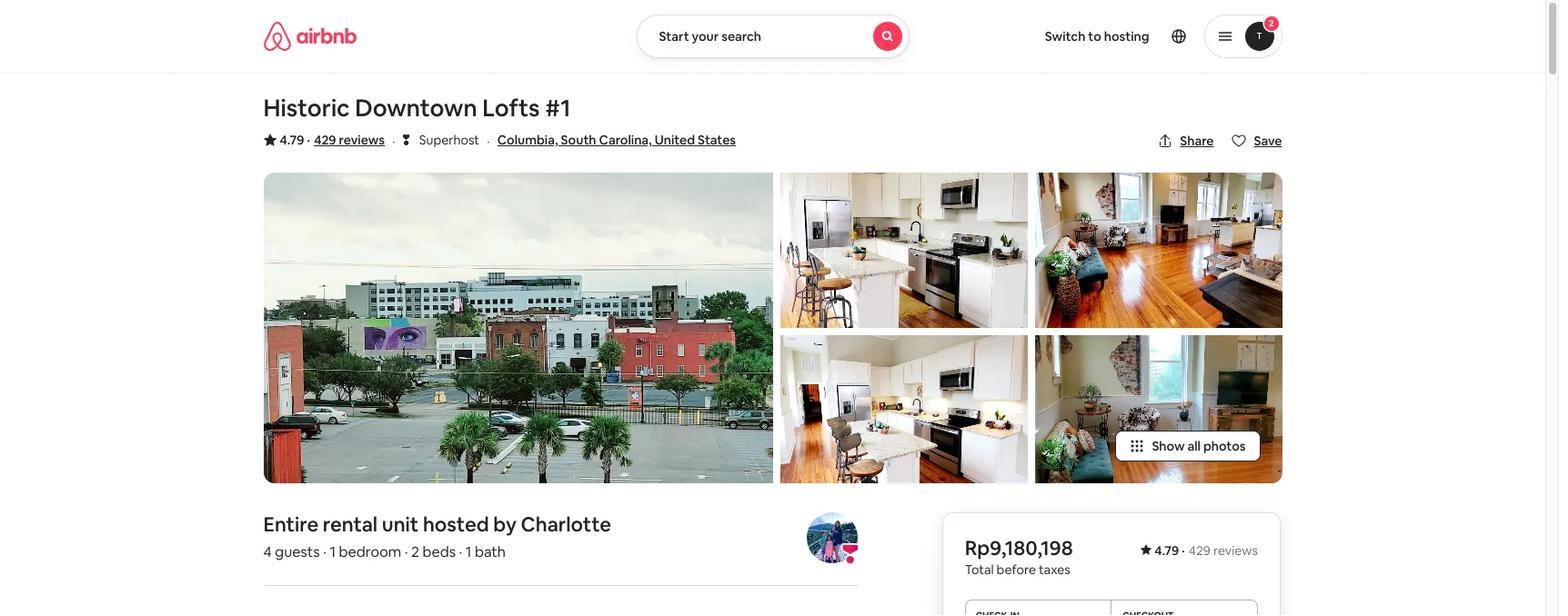 Task type: describe. For each thing, give the bounding box(es) containing it.
2 inside entire rental unit hosted by charlotte 4 guests · 1 bedroom · 2 beds · 1 bath
[[411, 543, 419, 562]]

historic downtown lofts #1 image 4 image
[[1035, 173, 1282, 329]]

show all photos button
[[1116, 431, 1261, 462]]

to
[[1089, 28, 1102, 45]]

historic downtown lofts #1
[[263, 93, 571, 124]]

historic downtown lofts #1 image 3 image
[[780, 336, 1028, 484]]

show all photos
[[1152, 439, 1246, 455]]

save
[[1254, 133, 1282, 149]]

1 horizontal spatial 4.79
[[1155, 543, 1180, 560]]

0 horizontal spatial 4.79
[[280, 132, 304, 148]]

0 horizontal spatial 429
[[314, 132, 336, 148]]

2 button
[[1204, 15, 1282, 58]]

show
[[1152, 439, 1185, 455]]

south
[[561, 132, 596, 148]]

before
[[997, 562, 1037, 579]]

beds
[[423, 543, 456, 562]]

guests
[[275, 543, 320, 562]]

your
[[692, 28, 719, 45]]

search
[[722, 28, 762, 45]]

superhost
[[419, 132, 480, 148]]

columbia, south carolina, united states button
[[497, 129, 736, 151]]

· columbia, south carolina, united states
[[487, 132, 736, 151]]

bedroom
[[339, 543, 401, 562]]

save button
[[1225, 126, 1290, 156]]

unit
[[382, 512, 419, 538]]

downtown
[[355, 93, 477, 124]]

1 horizontal spatial 4.79 · 429 reviews
[[1155, 543, 1259, 560]]

1 1 from the left
[[330, 543, 336, 562]]

photos
[[1204, 439, 1246, 455]]

start your search button
[[636, 15, 909, 58]]

rp9,180,198 total before taxes
[[966, 536, 1074, 579]]

by charlotte
[[493, 512, 612, 538]]

hosting
[[1104, 28, 1150, 45]]

united
[[655, 132, 695, 148]]

0 horizontal spatial 4.79 · 429 reviews
[[280, 132, 385, 148]]

all
[[1188, 439, 1201, 455]]



Task type: locate. For each thing, give the bounding box(es) containing it.
columbia,
[[497, 132, 558, 148]]

0 horizontal spatial 1
[[330, 543, 336, 562]]

historic
[[263, 93, 350, 124]]

0 horizontal spatial 2
[[411, 543, 419, 562]]

0 vertical spatial reviews
[[339, 132, 385, 148]]

1 vertical spatial 4.79
[[1155, 543, 1180, 560]]

hosted
[[423, 512, 489, 538]]

historic downtown lofts #1 image 5 image
[[1035, 336, 1282, 484]]

1 vertical spatial reviews
[[1214, 543, 1259, 560]]

switch
[[1045, 28, 1086, 45]]

0 vertical spatial 4.79
[[280, 132, 304, 148]]

1 vertical spatial 429
[[1190, 543, 1211, 560]]

1 left bath
[[466, 543, 472, 562]]

rental
[[323, 512, 378, 538]]

2 1 from the left
[[466, 543, 472, 562]]

states
[[698, 132, 736, 148]]

󰀃
[[403, 131, 410, 148]]

2 inside 2 dropdown button
[[1269, 17, 1274, 29]]

total
[[966, 562, 995, 579]]

4.79
[[280, 132, 304, 148], [1155, 543, 1180, 560]]

Start your search search field
[[636, 15, 909, 58]]

lofts
[[482, 93, 540, 124]]

1
[[330, 543, 336, 562], [466, 543, 472, 562]]

1 horizontal spatial 2
[[1269, 17, 1274, 29]]

entire rental unit hosted by charlotte 4 guests · 1 bedroom · 2 beds · 1 bath
[[263, 512, 612, 562]]

1 horizontal spatial 1
[[466, 543, 472, 562]]

1 vertical spatial 2
[[411, 543, 419, 562]]

switch to hosting
[[1045, 28, 1150, 45]]

start
[[659, 28, 689, 45]]

charlotte is a superhost. learn more about charlotte. image
[[807, 513, 858, 564], [807, 513, 858, 564]]

0 vertical spatial 4.79 · 429 reviews
[[280, 132, 385, 148]]

view out of one of the bedroom windows. image
[[263, 173, 773, 484]]

4
[[263, 543, 272, 562]]

429
[[314, 132, 336, 148], [1190, 543, 1211, 560]]

2
[[1269, 17, 1274, 29], [411, 543, 419, 562]]

1 vertical spatial 4.79 · 429 reviews
[[1155, 543, 1259, 560]]

share button
[[1151, 126, 1221, 156]]

#1
[[545, 93, 571, 124]]

taxes
[[1040, 562, 1071, 579]]

0 vertical spatial 2
[[1269, 17, 1274, 29]]

start your search
[[659, 28, 762, 45]]

429 reviews button
[[314, 131, 385, 149]]

bath
[[475, 543, 506, 562]]

1 horizontal spatial 429
[[1190, 543, 1211, 560]]

1 horizontal spatial reviews
[[1214, 543, 1259, 560]]

share
[[1180, 133, 1214, 149]]

switch to hosting link
[[1034, 17, 1161, 56]]

0 vertical spatial 429
[[314, 132, 336, 148]]

carolina,
[[599, 132, 652, 148]]

1 down the rental
[[330, 543, 336, 562]]

4.79 · 429 reviews
[[280, 132, 385, 148], [1155, 543, 1259, 560]]

·
[[307, 132, 310, 148], [392, 132, 396, 151], [487, 132, 490, 151], [323, 543, 327, 562], [405, 543, 408, 562], [459, 543, 462, 562], [1183, 543, 1186, 560]]

0 horizontal spatial reviews
[[339, 132, 385, 148]]

entire
[[263, 512, 319, 538]]

historic downtown lofts #1 image 2 image
[[780, 173, 1028, 329]]

reviews
[[339, 132, 385, 148], [1214, 543, 1259, 560]]

rp9,180,198
[[966, 536, 1074, 562]]

profile element
[[931, 0, 1282, 73]]



Task type: vqa. For each thing, say whether or not it's contained in the screenshot.
photos
yes



